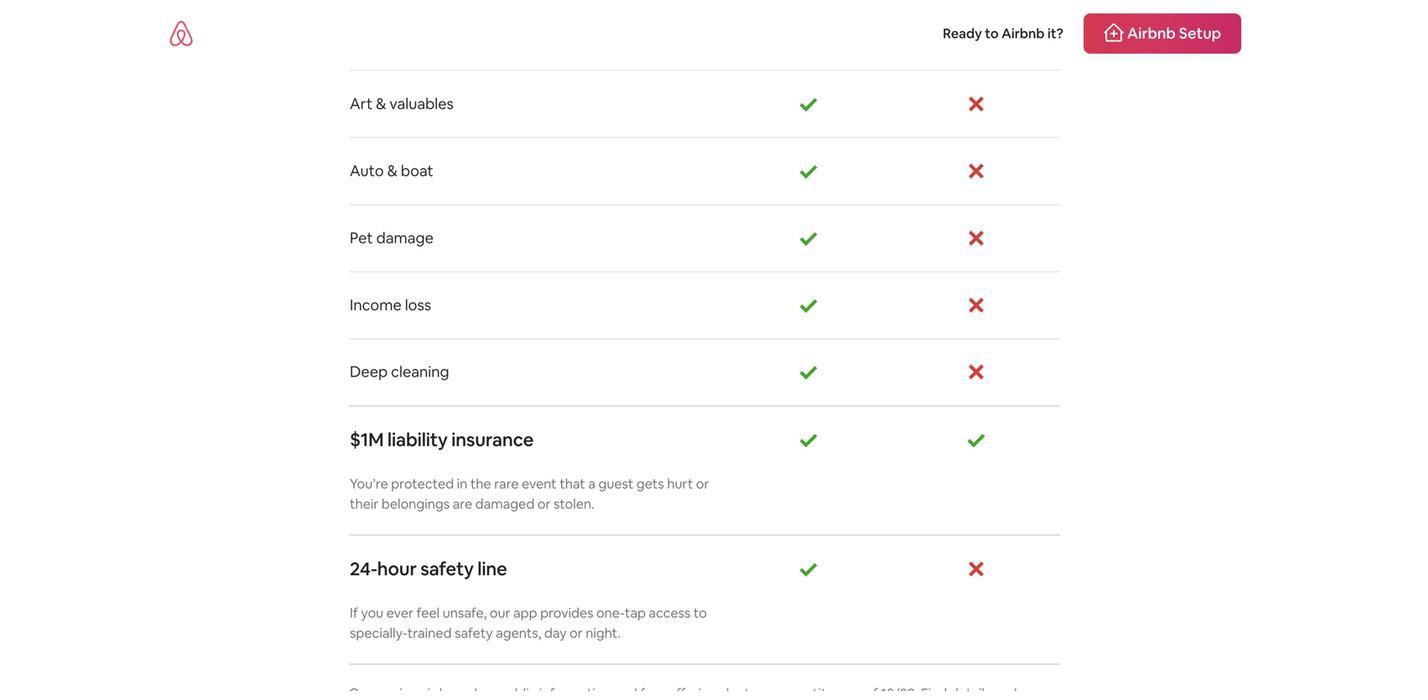 Task type: locate. For each thing, give the bounding box(es) containing it.
safety down unsafe,
[[455, 625, 493, 642]]

line
[[478, 557, 507, 581]]

airbnb left setup
[[1128, 23, 1176, 43]]

art
[[350, 94, 373, 114]]

competitors not included image for pet damage
[[967, 228, 987, 248]]

our
[[490, 604, 511, 622]]

boat
[[401, 161, 434, 181]]

ever
[[387, 604, 414, 622]]

1 competitors not included image from the top
[[967, 94, 987, 114]]

1 horizontal spatial &
[[387, 161, 398, 181]]

safety inside if you ever feel unsafe, our app provides one-tap access to specially-trained safety agents, day or night.
[[455, 625, 493, 642]]

income
[[350, 295, 402, 315]]

or down event
[[538, 495, 551, 513]]

or right hurt
[[696, 475, 709, 492]]

2 vertical spatial or
[[570, 625, 583, 642]]

1 vertical spatial airbnb included image
[[799, 228, 819, 248]]

access
[[649, 604, 691, 622]]

competitors not included image
[[967, 94, 987, 114], [967, 161, 987, 181], [967, 228, 987, 248], [967, 295, 987, 315], [967, 362, 987, 382], [967, 559, 987, 579]]

0 vertical spatial to
[[985, 25, 999, 42]]

to right access
[[694, 604, 707, 622]]

to right the ready
[[985, 25, 999, 42]]

safety left line
[[421, 557, 474, 581]]

valuables
[[390, 94, 454, 114]]

you
[[361, 604, 384, 622]]

1 horizontal spatial or
[[570, 625, 583, 642]]

are
[[453, 495, 473, 513]]

2 airbnb included image from the top
[[799, 228, 819, 248]]

& right art
[[376, 94, 386, 114]]

0 horizontal spatial to
[[694, 604, 707, 622]]

0 vertical spatial safety
[[421, 557, 474, 581]]

trained
[[408, 625, 452, 642]]

competitors not included image for auto & boat
[[967, 161, 987, 181]]

1 vertical spatial or
[[538, 495, 551, 513]]

airbnb included image for safety
[[799, 559, 819, 579]]

airbnb
[[1128, 23, 1176, 43], [1002, 25, 1045, 42]]

specially-
[[350, 625, 408, 642]]

1 airbnb included image from the top
[[799, 94, 819, 114]]

airbnb included image for auto & boat
[[799, 161, 819, 181]]

event
[[522, 475, 557, 492]]

airbnb included image
[[799, 161, 819, 181], [799, 228, 819, 248]]

safety
[[421, 557, 474, 581], [455, 625, 493, 642]]

auto & boat
[[350, 161, 434, 181]]

0 vertical spatial &
[[376, 94, 386, 114]]

or right day
[[570, 625, 583, 642]]

airbnb left 'it?'
[[1002, 25, 1045, 42]]

4 airbnb included image from the top
[[799, 430, 819, 450]]

to inside if you ever feel unsafe, our app provides one-tap access to specially-trained safety agents, day or night.
[[694, 604, 707, 622]]

1 vertical spatial &
[[387, 161, 398, 181]]

feel
[[417, 604, 440, 622]]

2 competitors not included image from the top
[[967, 161, 987, 181]]

0 horizontal spatial or
[[538, 495, 551, 513]]

6 competitors not included image from the top
[[967, 559, 987, 579]]

1 vertical spatial safety
[[455, 625, 493, 642]]

1 horizontal spatial to
[[985, 25, 999, 42]]

0 vertical spatial or
[[696, 475, 709, 492]]

airbnb included image
[[799, 94, 819, 114], [799, 295, 819, 315], [799, 362, 819, 382], [799, 430, 819, 450], [799, 559, 819, 579]]

1 vertical spatial to
[[694, 604, 707, 622]]

to
[[985, 25, 999, 42], [694, 604, 707, 622]]

if
[[350, 604, 358, 622]]

pet
[[350, 228, 373, 248]]

competitors not included image for income loss
[[967, 295, 987, 315]]

1 airbnb included image from the top
[[799, 161, 819, 181]]

ready to airbnb it?
[[943, 25, 1064, 42]]

competitors not included image for art & valuables
[[967, 94, 987, 114]]

damaged
[[475, 495, 535, 513]]

loss
[[405, 295, 431, 315]]

5 airbnb included image from the top
[[799, 559, 819, 579]]

&
[[376, 94, 386, 114], [387, 161, 398, 181]]

& for art
[[376, 94, 386, 114]]

agents,
[[496, 625, 542, 642]]

5 competitors not included image from the top
[[967, 362, 987, 382]]

0 horizontal spatial &
[[376, 94, 386, 114]]

art & valuables
[[350, 94, 454, 114]]

airbnb setup
[[1128, 23, 1222, 43]]

airbnb homepage image
[[168, 20, 195, 47]]

$1m
[[350, 428, 384, 452]]

4 competitors not included image from the top
[[967, 295, 987, 315]]

airbnb included image for valuables
[[799, 94, 819, 114]]

night.
[[586, 625, 621, 642]]

a
[[588, 475, 596, 492]]

3 competitors not included image from the top
[[967, 228, 987, 248]]

& left boat
[[387, 161, 398, 181]]

airbnb included image for pet damage
[[799, 228, 819, 248]]

pet damage
[[350, 228, 434, 248]]

0 vertical spatial airbnb included image
[[799, 161, 819, 181]]

or
[[696, 475, 709, 492], [538, 495, 551, 513], [570, 625, 583, 642]]

provides
[[540, 604, 594, 622]]

competitors not included image for 24-hour safety line
[[967, 559, 987, 579]]



Task type: vqa. For each thing, say whether or not it's contained in the screenshot.
Your
no



Task type: describe. For each thing, give the bounding box(es) containing it.
$1m liability insurance
[[350, 428, 534, 452]]

you're
[[350, 475, 388, 492]]

stolen.
[[554, 495, 595, 513]]

in
[[457, 475, 468, 492]]

1 horizontal spatial airbnb
[[1128, 23, 1176, 43]]

24-hour safety line
[[350, 557, 507, 581]]

insurance
[[452, 428, 534, 452]]

airbnb setup link
[[1084, 13, 1242, 54]]

the
[[471, 475, 491, 492]]

competitors not included image for deep cleaning
[[967, 362, 987, 382]]

auto
[[350, 161, 384, 181]]

day
[[544, 625, 567, 642]]

& for auto
[[387, 161, 398, 181]]

unsafe,
[[443, 604, 487, 622]]

belongings
[[382, 495, 450, 513]]

damage
[[376, 228, 434, 248]]

rare
[[494, 475, 519, 492]]

competitors included image
[[967, 430, 987, 450]]

one-
[[597, 604, 625, 622]]

0 horizontal spatial airbnb
[[1002, 25, 1045, 42]]

that
[[560, 475, 586, 492]]

deep
[[350, 362, 388, 382]]

gets
[[637, 475, 664, 492]]

hurt
[[667, 475, 693, 492]]

it?
[[1048, 25, 1064, 42]]

airbnb included image for insurance
[[799, 430, 819, 450]]

ready
[[943, 25, 982, 42]]

24-
[[350, 557, 377, 581]]

liability
[[388, 428, 448, 452]]

2 horizontal spatial or
[[696, 475, 709, 492]]

their
[[350, 495, 379, 513]]

protected
[[391, 475, 454, 492]]

guest
[[599, 475, 634, 492]]

you're protected in the rare event that a guest gets hurt or their belongings are damaged or stolen.
[[350, 475, 709, 513]]

hour
[[377, 557, 417, 581]]

tap
[[625, 604, 646, 622]]

cleaning
[[391, 362, 449, 382]]

deep cleaning
[[350, 362, 449, 382]]

income loss
[[350, 295, 431, 315]]

or inside if you ever feel unsafe, our app provides one-tap access to specially-trained safety agents, day or night.
[[570, 625, 583, 642]]

setup
[[1179, 23, 1222, 43]]

if you ever feel unsafe, our app provides one-tap access to specially-trained safety agents, day or night.
[[350, 604, 707, 642]]

app
[[514, 604, 538, 622]]

2 airbnb included image from the top
[[799, 295, 819, 315]]

3 airbnb included image from the top
[[799, 362, 819, 382]]



